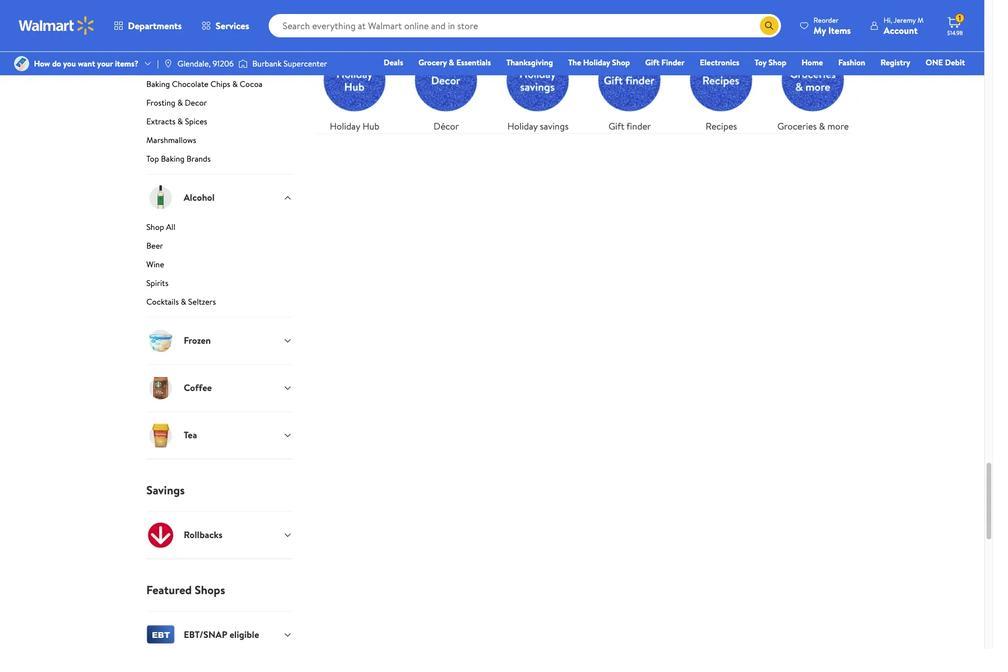 Task type: locate. For each thing, give the bounding box(es) containing it.
cocoa
[[240, 78, 263, 90]]

the holiday shop
[[568, 57, 630, 68]]

grocery & essentials link
[[413, 56, 497, 69]]

beer
[[146, 240, 163, 252]]

 image for glendale, 91206
[[164, 59, 173, 68]]

2 horizontal spatial shop
[[769, 57, 787, 68]]

debit
[[945, 57, 965, 68]]

cocktails & seltzers
[[146, 296, 216, 308]]

baking nuts link
[[146, 41, 292, 57]]

& inside extracts & spices link
[[178, 115, 183, 127]]

gift inside list
[[609, 120, 625, 133]]

burbank
[[252, 58, 282, 70]]

& for powdered
[[176, 59, 181, 71]]

coffee
[[184, 382, 212, 395]]

deals
[[384, 57, 403, 68]]

Search search field
[[269, 14, 781, 37]]

groceries
[[778, 120, 817, 133]]

list
[[309, 32, 859, 133]]

baking inside 'baking nuts' link
[[146, 41, 170, 52]]

gift finder
[[645, 57, 685, 68]]

hub
[[363, 120, 380, 133]]

search icon image
[[765, 21, 774, 30]]

shop right 'toy'
[[769, 57, 787, 68]]

baking down 'marshmallows'
[[161, 153, 185, 164]]

toy shop
[[755, 57, 787, 68]]

0 vertical spatial gift
[[645, 57, 660, 68]]

marshmallows
[[146, 134, 196, 146]]

0 horizontal spatial gift
[[609, 120, 625, 133]]

& right canned
[[176, 59, 181, 71]]

departments button
[[104, 12, 192, 40]]

shop left gift finder link
[[612, 57, 630, 68]]

marshmallows link
[[146, 134, 292, 150]]

baking chocolate chips & cocoa link
[[146, 78, 292, 94]]

frozen button
[[146, 317, 292, 364]]

décor
[[434, 120, 459, 133]]

baking inside baking chocolate chips & cocoa link
[[146, 78, 170, 90]]

baking for baking chocolate chips & cocoa
[[146, 78, 170, 90]]

groceries & more
[[778, 120, 849, 133]]

burbank supercenter
[[252, 58, 327, 70]]

toy
[[755, 57, 767, 68]]

chips &
[[211, 78, 238, 90]]

holiday right the
[[583, 57, 610, 68]]

cocktails
[[146, 296, 179, 308]]

& inside grocery & essentials link
[[449, 57, 455, 68]]

reorder
[[814, 15, 839, 25]]

how
[[34, 58, 50, 70]]

extracts & spices link
[[146, 115, 292, 132]]

0 vertical spatial baking
[[146, 41, 170, 52]]

tea
[[184, 429, 197, 442]]

shop all
[[146, 221, 175, 233]]

 image right 91206 on the top left
[[238, 58, 248, 70]]

gift finder link
[[640, 56, 690, 69]]

0 horizontal spatial holiday
[[330, 120, 360, 133]]

1 horizontal spatial gift
[[645, 57, 660, 68]]

1 $14.98
[[948, 13, 963, 37]]

& inside groceries & more link
[[819, 120, 826, 133]]

& inside frosting & decor link
[[177, 97, 183, 108]]

rollbacks
[[184, 529, 223, 542]]

shop all link
[[146, 221, 292, 238]]

wine link
[[146, 259, 292, 275]]

& for decor
[[177, 97, 183, 108]]

fashion
[[839, 57, 866, 68]]

canned & powdered milks
[[146, 59, 239, 71]]

baking
[[146, 41, 170, 52], [146, 78, 170, 90], [161, 153, 185, 164]]

toy shop link
[[750, 56, 792, 69]]

wine
[[146, 259, 164, 270]]

electronics
[[700, 57, 740, 68]]

& left "spices"
[[178, 115, 183, 127]]

1 horizontal spatial holiday
[[507, 120, 538, 133]]

 image
[[238, 58, 248, 70], [164, 59, 173, 68]]

holiday left hub
[[330, 120, 360, 133]]

baking inside top baking brands link
[[161, 153, 185, 164]]

brands
[[187, 153, 211, 164]]

gift
[[645, 57, 660, 68], [609, 120, 625, 133]]

one debit walmart+
[[926, 57, 965, 85]]

featured shops
[[146, 582, 225, 598]]

holiday
[[583, 57, 610, 68], [330, 120, 360, 133], [507, 120, 538, 133]]

1 vertical spatial gift
[[609, 120, 625, 133]]

 image for burbank supercenter
[[238, 58, 248, 70]]

holiday hub
[[330, 120, 380, 133]]

baking for baking nuts
[[146, 41, 170, 52]]

1 horizontal spatial  image
[[238, 58, 248, 70]]

0 horizontal spatial  image
[[164, 59, 173, 68]]

extracts & spices
[[146, 115, 207, 127]]

holiday for holiday savings
[[507, 120, 538, 133]]

 image
[[14, 56, 29, 71]]

& right the grocery at top left
[[449, 57, 455, 68]]

tea button
[[146, 412, 292, 459]]

baking down canned
[[146, 78, 170, 90]]

glendale, 91206
[[178, 58, 234, 70]]

gift finder
[[609, 120, 651, 133]]

top
[[146, 153, 159, 164]]

registry link
[[876, 56, 916, 69]]

top baking brands link
[[146, 153, 292, 174]]

holiday hub link
[[316, 41, 394, 133]]

shop left all
[[146, 221, 164, 233]]

 image right |
[[164, 59, 173, 68]]

eligible
[[230, 629, 259, 642]]

& left more
[[819, 120, 826, 133]]

decor
[[185, 97, 207, 108]]

& inside canned & powdered milks link
[[176, 59, 181, 71]]

thanksgiving link
[[501, 56, 558, 69]]

holiday for holiday hub
[[330, 120, 360, 133]]

items
[[829, 24, 851, 37]]

shop
[[612, 57, 630, 68], [769, 57, 787, 68], [146, 221, 164, 233]]

1 vertical spatial baking
[[146, 78, 170, 90]]

m
[[918, 15, 924, 25]]

& inside cocktails & seltzers link
[[181, 296, 186, 308]]

hi, jeremy m account
[[884, 15, 924, 37]]

2 vertical spatial baking
[[161, 153, 185, 164]]

walmart image
[[19, 16, 95, 35]]

gift finder link
[[591, 41, 669, 133]]

alcohol button
[[146, 174, 292, 221]]

recipes
[[706, 120, 737, 133]]

ebt/snap
[[184, 629, 227, 642]]

finder
[[627, 120, 651, 133]]

nuts
[[172, 41, 189, 52]]

& left decor
[[177, 97, 183, 108]]

you
[[63, 58, 76, 70]]

coffee button
[[146, 364, 292, 412]]

& left seltzers
[[181, 296, 186, 308]]

items?
[[115, 58, 139, 70]]

do
[[52, 58, 61, 70]]

baking up |
[[146, 41, 170, 52]]

holiday left savings
[[507, 120, 538, 133]]

home link
[[797, 56, 829, 69]]

top baking brands
[[146, 153, 213, 164]]

home
[[802, 57, 823, 68]]

grocery & essentials
[[419, 57, 491, 68]]



Task type: describe. For each thing, give the bounding box(es) containing it.
1 horizontal spatial shop
[[612, 57, 630, 68]]

& for essentials
[[449, 57, 455, 68]]

services button
[[192, 12, 259, 40]]

& for seltzers
[[181, 296, 186, 308]]

1
[[959, 13, 961, 23]]

for holiday fun
[[316, 17, 398, 33]]

holiday
[[335, 17, 372, 33]]

supercenter
[[284, 58, 327, 70]]

gift for gift finder
[[609, 120, 625, 133]]

services
[[216, 19, 249, 32]]

recipes link
[[683, 41, 760, 133]]

& for more
[[819, 120, 826, 133]]

featured
[[146, 582, 192, 598]]

groceries & more link
[[775, 41, 852, 133]]

shops
[[195, 582, 225, 598]]

canned
[[146, 59, 174, 71]]

one
[[926, 57, 943, 68]]

registry
[[881, 57, 911, 68]]

finder
[[662, 57, 685, 68]]

2 horizontal spatial holiday
[[583, 57, 610, 68]]

spirits
[[146, 277, 168, 289]]

décor link
[[408, 41, 485, 133]]

rollbacks button
[[146, 512, 292, 559]]

how do you want your items?
[[34, 58, 139, 70]]

cocktails & seltzers link
[[146, 296, 292, 317]]

yeasts link
[[146, 22, 292, 38]]

jeremy
[[894, 15, 916, 25]]

account
[[884, 24, 918, 37]]

ebt/snap eligible button
[[146, 612, 292, 650]]

fun
[[375, 17, 392, 33]]

baking chocolate chips & cocoa
[[146, 78, 263, 90]]

more
[[828, 120, 849, 133]]

91206
[[213, 58, 234, 70]]

frosting & decor link
[[146, 97, 292, 113]]

list containing holiday hub
[[309, 32, 859, 133]]

& for spices
[[178, 115, 183, 127]]

hi,
[[884, 15, 893, 25]]

walmart+
[[930, 73, 965, 85]]

for
[[316, 17, 333, 33]]

glendale,
[[178, 58, 211, 70]]

electronics link
[[695, 56, 745, 69]]

spices
[[185, 115, 207, 127]]

the holiday shop link
[[563, 56, 635, 69]]

baking nuts
[[146, 41, 189, 52]]

deals link
[[379, 56, 409, 69]]

seltzers
[[188, 296, 216, 308]]

beer link
[[146, 240, 292, 256]]

0 horizontal spatial shop
[[146, 221, 164, 233]]

essentials
[[456, 57, 491, 68]]

reorder my items
[[814, 15, 851, 37]]

milks
[[220, 59, 239, 71]]

your
[[97, 58, 113, 70]]

frozen
[[184, 334, 211, 347]]

Walmart Site-Wide search field
[[269, 14, 781, 37]]

powdered
[[183, 59, 218, 71]]

my
[[814, 24, 826, 37]]

savings
[[540, 120, 569, 133]]

holiday savings link
[[499, 41, 577, 133]]

frosting
[[146, 97, 175, 108]]

yeasts
[[146, 22, 168, 34]]

holiday savings
[[507, 120, 569, 133]]

alcohol
[[184, 191, 215, 204]]

$14.98
[[948, 29, 963, 37]]

all
[[166, 221, 175, 233]]

chocolate
[[172, 78, 209, 90]]

grocery
[[419, 57, 447, 68]]

|
[[157, 58, 159, 70]]

one debit link
[[921, 56, 971, 69]]

savings
[[146, 482, 185, 498]]

extracts
[[146, 115, 176, 127]]

ebt/snap eligible
[[184, 629, 259, 642]]

the
[[568, 57, 581, 68]]

gift for gift finder
[[645, 57, 660, 68]]



Task type: vqa. For each thing, say whether or not it's contained in the screenshot.
All
yes



